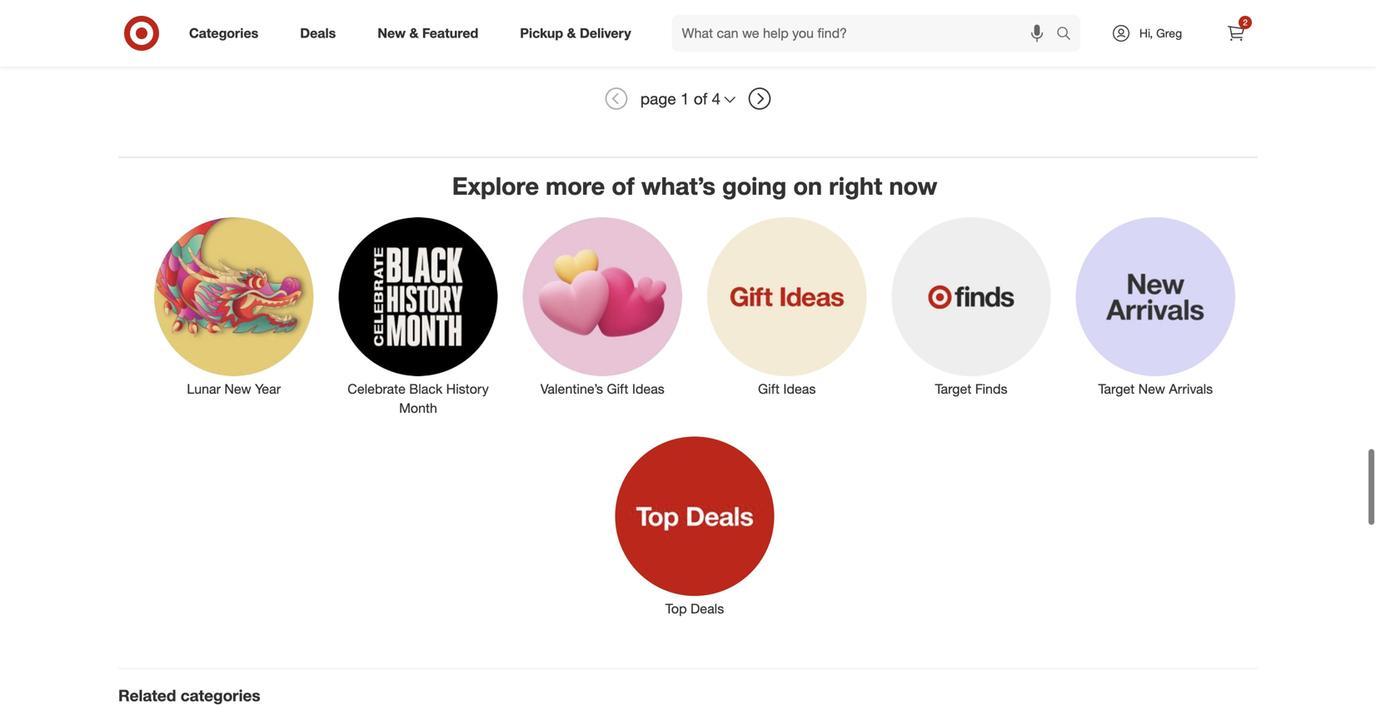 Task type: locate. For each thing, give the bounding box(es) containing it.
0 horizontal spatial ideas
[[632, 381, 665, 397]]

add for first add to cart "button" from the right
[[1002, 23, 1021, 36]]

add
[[132, 23, 151, 36], [712, 23, 731, 36], [1002, 23, 1021, 36]]

1 horizontal spatial &
[[567, 25, 576, 41]]

0 horizontal spatial gift
[[607, 381, 629, 397]]

related categories
[[118, 686, 260, 706]]

new left year
[[224, 381, 251, 397]]

page 1 of 4 button
[[633, 80, 743, 117]]

1 to from the left
[[154, 23, 163, 36]]

search button
[[1049, 15, 1089, 55]]

1
[[681, 89, 690, 108]]

1 add to cart button from the left
[[125, 16, 193, 43]]

gift
[[607, 381, 629, 397], [758, 381, 780, 397]]

add up 4
[[712, 23, 731, 36]]

pickup & delivery link
[[506, 15, 652, 52]]

0 horizontal spatial new
[[224, 381, 251, 397]]

2 & from the left
[[567, 25, 576, 41]]

hi,
[[1140, 26, 1153, 40]]

2 horizontal spatial add to cart button
[[994, 16, 1063, 43]]

new left check
[[378, 25, 406, 41]]

0 vertical spatial of
[[694, 89, 708, 108]]

arrivals
[[1169, 381, 1213, 397]]

& right pickup
[[567, 25, 576, 41]]

2 cart from the left
[[746, 23, 766, 36]]

1 horizontal spatial cart
[[746, 23, 766, 36]]

1 vertical spatial deals
[[691, 601, 724, 617]]

0 horizontal spatial cart
[[166, 23, 186, 36]]

1 horizontal spatial gift
[[758, 381, 780, 397]]

deals
[[300, 25, 336, 41], [691, 601, 724, 617]]

0 horizontal spatial &
[[410, 25, 419, 41]]

1 gift from the left
[[607, 381, 629, 397]]

1 & from the left
[[410, 25, 419, 41]]

&
[[410, 25, 419, 41], [567, 25, 576, 41]]

target new arrivals link
[[1064, 214, 1248, 399]]

1 horizontal spatial ideas
[[784, 381, 816, 397]]

new & featured link
[[364, 15, 499, 52]]

2 horizontal spatial cart
[[1036, 23, 1056, 36]]

1 vertical spatial of
[[612, 171, 635, 201]]

2 gift from the left
[[758, 381, 780, 397]]

0 horizontal spatial to
[[154, 23, 163, 36]]

3 add to cart from the left
[[1002, 23, 1056, 36]]

celebrate black history month
[[348, 381, 489, 416]]

0 horizontal spatial add
[[132, 23, 151, 36]]

1 horizontal spatial target
[[1099, 381, 1135, 397]]

& left check
[[410, 25, 419, 41]]

1 add from the left
[[132, 23, 151, 36]]

to
[[154, 23, 163, 36], [734, 23, 743, 36], [1024, 23, 1033, 36]]

of inside dropdown button
[[694, 89, 708, 108]]

1 target from the left
[[935, 381, 972, 397]]

cart for first add to cart "button" from the right
[[1036, 23, 1056, 36]]

to for third add to cart "button" from right
[[154, 23, 163, 36]]

3 to from the left
[[1024, 23, 1033, 36]]

of for more
[[612, 171, 635, 201]]

2 horizontal spatial to
[[1024, 23, 1033, 36]]

check stores
[[422, 23, 481, 36]]

0 vertical spatial deals
[[300, 25, 336, 41]]

1 horizontal spatial add
[[712, 23, 731, 36]]

3 add to cart button from the left
[[994, 16, 1063, 43]]

valentine's
[[541, 381, 603, 397]]

new left arrivals
[[1139, 381, 1166, 397]]

categories
[[181, 686, 260, 706]]

top deals
[[666, 601, 724, 617]]

of
[[694, 89, 708, 108], [612, 171, 635, 201]]

3 cart from the left
[[1036, 23, 1056, 36]]

add to cart button
[[125, 16, 193, 43], [705, 16, 773, 43], [994, 16, 1063, 43]]

ideas
[[632, 381, 665, 397], [784, 381, 816, 397]]

add left search
[[1002, 23, 1021, 36]]

target left arrivals
[[1099, 381, 1135, 397]]

2 to from the left
[[734, 23, 743, 36]]

page
[[641, 89, 676, 108]]

add to cart
[[132, 23, 186, 36], [712, 23, 766, 36], [1002, 23, 1056, 36]]

2 horizontal spatial new
[[1139, 381, 1166, 397]]

1 horizontal spatial of
[[694, 89, 708, 108]]

add to cart for second add to cart "button"
[[712, 23, 766, 36]]

pickup
[[520, 25, 563, 41]]

target
[[935, 381, 972, 397], [1099, 381, 1135, 397]]

2 add to cart from the left
[[712, 23, 766, 36]]

0 horizontal spatial target
[[935, 381, 972, 397]]

year
[[255, 381, 281, 397]]

3 add from the left
[[1002, 23, 1021, 36]]

explore more of what's going on right now
[[452, 171, 938, 201]]

featured
[[422, 25, 479, 41]]

1 cart from the left
[[166, 23, 186, 36]]

2
[[1243, 17, 1248, 27]]

of right 1
[[694, 89, 708, 108]]

2 ideas from the left
[[784, 381, 816, 397]]

right
[[829, 171, 883, 201]]

target left finds
[[935, 381, 972, 397]]

1 add to cart from the left
[[132, 23, 186, 36]]

target for target finds
[[935, 381, 972, 397]]

add left categories
[[132, 23, 151, 36]]

2 add from the left
[[712, 23, 731, 36]]

on
[[794, 171, 822, 201]]

& for pickup
[[567, 25, 576, 41]]

2 target from the left
[[1099, 381, 1135, 397]]

cart
[[166, 23, 186, 36], [746, 23, 766, 36], [1036, 23, 1056, 36]]

target finds link
[[879, 214, 1064, 399]]

2 horizontal spatial add to cart
[[1002, 23, 1056, 36]]

add to cart for first add to cart "button" from the right
[[1002, 23, 1056, 36]]

2 add to cart button from the left
[[705, 16, 773, 43]]

4
[[712, 89, 721, 108]]

0 horizontal spatial add to cart
[[132, 23, 186, 36]]

0 horizontal spatial of
[[612, 171, 635, 201]]

1 horizontal spatial add to cart button
[[705, 16, 773, 43]]

2 horizontal spatial add
[[1002, 23, 1021, 36]]

1 horizontal spatial add to cart
[[712, 23, 766, 36]]

0 horizontal spatial add to cart button
[[125, 16, 193, 43]]

add for second add to cart "button"
[[712, 23, 731, 36]]

celebrate
[[348, 381, 406, 397]]

1 horizontal spatial to
[[734, 23, 743, 36]]

new
[[378, 25, 406, 41], [224, 381, 251, 397], [1139, 381, 1166, 397]]

of right more
[[612, 171, 635, 201]]



Task type: describe. For each thing, give the bounding box(es) containing it.
explore
[[452, 171, 539, 201]]

0 horizontal spatial deals
[[300, 25, 336, 41]]

add for third add to cart "button" from right
[[132, 23, 151, 36]]

target for target new arrivals
[[1099, 381, 1135, 397]]

check stores button
[[415, 16, 489, 43]]

delivery
[[580, 25, 631, 41]]

black
[[409, 381, 443, 397]]

going
[[722, 171, 787, 201]]

add to cart for third add to cart "button" from right
[[132, 23, 186, 36]]

target new arrivals
[[1099, 381, 1213, 397]]

new for lunar new year
[[224, 381, 251, 397]]

valentine's gift ideas
[[541, 381, 665, 397]]

what's
[[641, 171, 716, 201]]

history
[[446, 381, 489, 397]]

& for new
[[410, 25, 419, 41]]

lunar new year link
[[142, 214, 326, 399]]

1 horizontal spatial new
[[378, 25, 406, 41]]

2 link
[[1218, 15, 1255, 52]]

1 ideas from the left
[[632, 381, 665, 397]]

celebrate black history month link
[[326, 214, 511, 418]]

of for 1
[[694, 89, 708, 108]]

more
[[546, 171, 605, 201]]

now
[[889, 171, 938, 201]]

gift ideas
[[758, 381, 816, 397]]

to for second add to cart "button"
[[734, 23, 743, 36]]

cart for third add to cart "button" from right
[[166, 23, 186, 36]]

hi, greg
[[1140, 26, 1182, 40]]

new & featured
[[378, 25, 479, 41]]

finds
[[976, 381, 1008, 397]]

cart for second add to cart "button"
[[746, 23, 766, 36]]

lunar new year
[[187, 381, 281, 397]]

related
[[118, 686, 176, 706]]

greg
[[1157, 26, 1182, 40]]

1 horizontal spatial deals
[[691, 601, 724, 617]]

search
[[1049, 27, 1089, 43]]

pickup & delivery
[[520, 25, 631, 41]]

to for first add to cart "button" from the right
[[1024, 23, 1033, 36]]

categories
[[189, 25, 258, 41]]

lunar
[[187, 381, 221, 397]]

deals link
[[286, 15, 357, 52]]

top deals link
[[603, 434, 787, 619]]

new for target new arrivals
[[1139, 381, 1166, 397]]

stores
[[454, 23, 481, 36]]

categories link
[[175, 15, 279, 52]]

top
[[666, 601, 687, 617]]

valentine's gift ideas link
[[511, 214, 695, 399]]

gift ideas link
[[695, 214, 879, 399]]

page 1 of 4
[[641, 89, 721, 108]]

target finds
[[935, 381, 1008, 397]]

month
[[399, 400, 437, 416]]

check
[[422, 23, 451, 36]]

What can we help you find? suggestions appear below search field
[[672, 15, 1061, 52]]



Task type: vqa. For each thing, say whether or not it's contained in the screenshot.
FROTHER
no



